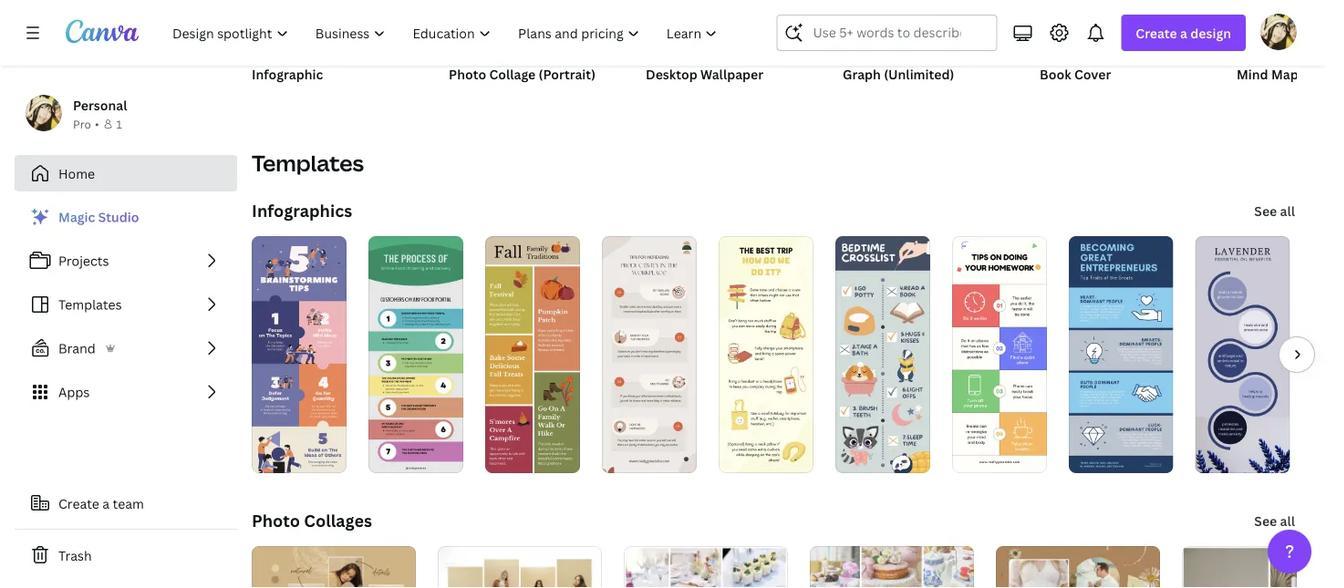 Task type: locate. For each thing, give the bounding box(es) containing it.
px
[[316, 89, 329, 104]]

all for infographics
[[1281, 202, 1296, 219]]

see for photo collages
[[1255, 512, 1278, 530]]

infographic 800 × 2000 px
[[252, 65, 329, 104]]

pro
[[73, 116, 91, 131]]

photo for photo collages
[[252, 510, 300, 532]]

collages
[[304, 510, 372, 532]]

Search search field
[[814, 16, 961, 50]]

create a design button
[[1122, 15, 1247, 51]]

0 horizontal spatial group
[[250, 0, 427, 145]]

photo left collages
[[252, 510, 300, 532]]

photo inside group
[[449, 65, 487, 83]]

1 vertical spatial a
[[102, 495, 110, 512]]

2 see all link from the top
[[1253, 503, 1298, 539]]

pro •
[[73, 116, 99, 131]]

a left team
[[102, 495, 110, 512]]

cover
[[1075, 65, 1112, 83]]

infographics
[[252, 199, 352, 222]]

apps link
[[15, 374, 237, 411]]

create a design
[[1137, 24, 1232, 42]]

create inside "dropdown button"
[[1137, 24, 1178, 42]]

1 see from the top
[[1255, 202, 1278, 219]]

see all
[[1255, 202, 1296, 219], [1255, 512, 1296, 530]]

all
[[1281, 202, 1296, 219], [1281, 512, 1296, 530]]

1 group from the left
[[250, 0, 427, 145]]

1 vertical spatial photo
[[252, 510, 300, 532]]

trash
[[58, 547, 92, 564]]

home
[[58, 165, 95, 182]]

infographic
[[252, 65, 323, 83]]

studio
[[98, 209, 139, 226]]

desktop
[[646, 65, 698, 83]]

0 vertical spatial photo
[[449, 65, 487, 83]]

0 vertical spatial see
[[1255, 202, 1278, 219]]

2 group from the left
[[646, 0, 821, 57]]

0 vertical spatial create
[[1137, 24, 1178, 42]]

1 horizontal spatial group
[[646, 0, 821, 57]]

1 see all from the top
[[1255, 202, 1296, 219]]

0 horizontal spatial a
[[102, 495, 110, 512]]

photo
[[449, 65, 487, 83], [252, 510, 300, 532]]

see all link for photo collages
[[1253, 503, 1298, 539]]

create
[[1137, 24, 1178, 42], [58, 495, 99, 512]]

templates link
[[15, 287, 237, 323]]

see for infographics
[[1255, 202, 1278, 219]]

desktop wallpaper
[[646, 65, 764, 83]]

infographics link
[[252, 199, 352, 222]]

1 vertical spatial all
[[1281, 512, 1296, 530]]

1 horizontal spatial templates
[[252, 148, 364, 178]]

(portrait)
[[539, 65, 596, 83]]

3 group from the left
[[1237, 0, 1327, 57]]

desktop wallpaper group
[[646, 0, 821, 106]]

1 horizontal spatial create
[[1137, 24, 1178, 42]]

0 vertical spatial see all
[[1255, 202, 1296, 219]]

templates up infographics link
[[252, 148, 364, 178]]

mind map group
[[1237, 0, 1327, 106]]

stephanie aranda image
[[1261, 13, 1298, 50]]

home link
[[15, 155, 237, 192]]

trash link
[[15, 538, 237, 574]]

1 see all link from the top
[[1253, 193, 1298, 229]]

group
[[250, 0, 427, 145], [646, 0, 821, 57], [1237, 0, 1327, 57]]

personal
[[73, 96, 127, 114]]

2 all from the top
[[1281, 512, 1296, 530]]

0 vertical spatial see all link
[[1253, 193, 1298, 229]]

1 vertical spatial create
[[58, 495, 99, 512]]

photo left the collage
[[449, 65, 487, 83]]

1 horizontal spatial photo
[[449, 65, 487, 83]]

1 vertical spatial templates
[[58, 296, 122, 313]]

0 horizontal spatial create
[[58, 495, 99, 512]]

a
[[1181, 24, 1188, 42], [102, 495, 110, 512]]

0 horizontal spatial photo
[[252, 510, 300, 532]]

mind map
[[1237, 65, 1299, 83]]

1 vertical spatial see all
[[1255, 512, 1296, 530]]

see all for infographics
[[1255, 202, 1296, 219]]

graph (unlimited) group
[[843, 0, 1018, 106]]

1 vertical spatial see
[[1255, 512, 1278, 530]]

1 all from the top
[[1281, 202, 1296, 219]]

create left "design"
[[1137, 24, 1178, 42]]

a inside 'button'
[[102, 495, 110, 512]]

a left "design"
[[1181, 24, 1188, 42]]

templates
[[252, 148, 364, 178], [58, 296, 122, 313]]

team
[[113, 495, 144, 512]]

0 vertical spatial all
[[1281, 202, 1296, 219]]

create for create a design
[[1137, 24, 1178, 42]]

templates down projects on the top
[[58, 296, 122, 313]]

create inside "create a team" 'button'
[[58, 495, 99, 512]]

graph
[[843, 65, 881, 83]]

create a team button
[[15, 485, 237, 522]]

a inside "dropdown button"
[[1181, 24, 1188, 42]]

800 × 2000 px button
[[252, 88, 347, 106]]

create a team
[[58, 495, 144, 512]]

list
[[15, 199, 237, 411]]

brand
[[58, 340, 96, 357]]

2000
[[284, 89, 313, 104]]

photo collages link
[[252, 510, 372, 532]]

see
[[1255, 202, 1278, 219], [1255, 512, 1278, 530]]

see all link
[[1253, 193, 1298, 229], [1253, 503, 1298, 539]]

None search field
[[777, 15, 998, 51]]

map
[[1272, 65, 1299, 83]]

create for create a team
[[58, 495, 99, 512]]

wallpaper
[[701, 65, 764, 83]]

group for mind map
[[1237, 0, 1327, 57]]

2 see from the top
[[1255, 512, 1278, 530]]

(unlimited)
[[884, 65, 955, 83]]

graph (unlimited)
[[843, 65, 955, 83]]

design
[[1191, 24, 1232, 42]]

projects
[[58, 252, 109, 270]]

0 vertical spatial a
[[1181, 24, 1188, 42]]

2 see all from the top
[[1255, 512, 1296, 530]]

0 horizontal spatial templates
[[58, 296, 122, 313]]

collage
[[490, 65, 536, 83]]

1 vertical spatial see all link
[[1253, 503, 1298, 539]]

create left team
[[58, 495, 99, 512]]

projects link
[[15, 243, 237, 279]]

1 horizontal spatial a
[[1181, 24, 1188, 42]]

2 horizontal spatial group
[[1237, 0, 1327, 57]]

top level navigation element
[[161, 15, 733, 51]]



Task type: vqa. For each thing, say whether or not it's contained in the screenshot.
list containing Magic Studio
yes



Task type: describe. For each thing, give the bounding box(es) containing it.
magic
[[58, 209, 95, 226]]

infographic group
[[250, 0, 427, 145]]

book cover
[[1040, 65, 1112, 83]]

0 vertical spatial templates
[[252, 148, 364, 178]]

800
[[252, 89, 274, 104]]

1
[[116, 116, 122, 131]]

templates inside 'templates' link
[[58, 296, 122, 313]]

brand link
[[15, 330, 237, 367]]

mind
[[1237, 65, 1269, 83]]

group for infographic
[[250, 0, 427, 145]]

apps
[[58, 384, 90, 401]]

magic studio link
[[15, 199, 237, 235]]

×
[[277, 89, 282, 104]]

photo for photo collage (portrait)
[[449, 65, 487, 83]]

list containing magic studio
[[15, 199, 237, 411]]

book
[[1040, 65, 1072, 83]]

see all for photo collages
[[1255, 512, 1296, 530]]

magic studio
[[58, 209, 139, 226]]

•
[[95, 116, 99, 131]]

a for team
[[102, 495, 110, 512]]

photo collages
[[252, 510, 372, 532]]

photo collage (portrait)
[[449, 65, 596, 83]]

all for photo collages
[[1281, 512, 1296, 530]]

photo collage (portrait) group
[[449, 0, 624, 106]]

a for design
[[1181, 24, 1188, 42]]

see all link for infographics
[[1253, 193, 1298, 229]]



